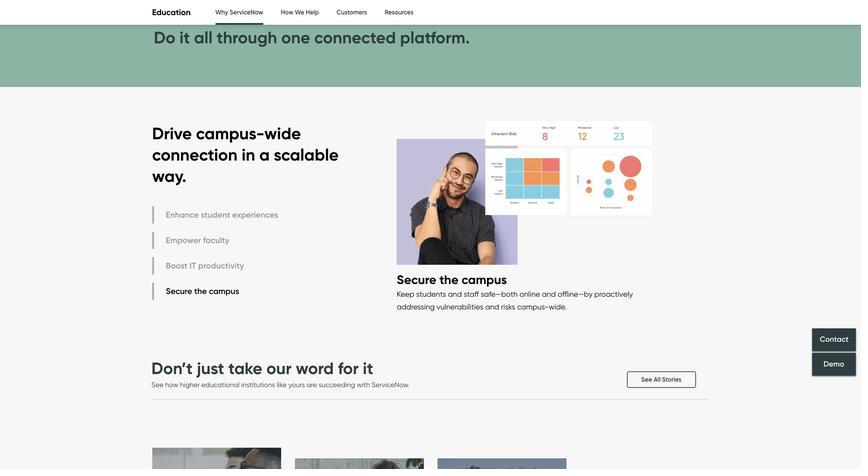 Task type: vqa. For each thing, say whether or not it's contained in the screenshot.
rightmost it
yes



Task type: locate. For each thing, give the bounding box(es) containing it.
campus- down online
[[517, 302, 549, 311]]

it inside don't just take our word for it see how higher educational institutions like yours are succeeding with servicenow.
[[363, 358, 373, 378]]

campus for secure the campus keep students and staff safe—both online and offline—by proactively addressing vulnerabilities and risks campus-wide.
[[462, 272, 507, 287]]

0 vertical spatial campus-
[[196, 123, 264, 144]]

1 horizontal spatial the
[[440, 272, 459, 287]]

secure for secure the campus keep students and staff safe—both online and offline—by proactively addressing vulnerabilities and risks campus-wide.
[[397, 272, 437, 287]]

the
[[440, 272, 459, 287], [194, 286, 207, 296]]

campus inside secure the campus keep students and staff safe—both online and offline—by proactively addressing vulnerabilities and risks campus-wide.
[[462, 272, 507, 287]]

we
[[295, 9, 304, 16]]

wide
[[264, 123, 301, 144]]

servicenow
[[230, 9, 263, 16]]

campus- inside drive campus-wide connection in a scalable way.
[[196, 123, 264, 144]]

secure for secure the campus
[[166, 286, 192, 296]]

empower faculty
[[166, 235, 229, 245]]

connection
[[152, 144, 238, 165]]

it left all
[[180, 27, 190, 48]]

scalable
[[274, 144, 339, 165]]

contact link
[[813, 328, 856, 351]]

enhance student experiences
[[166, 210, 278, 220]]

1 horizontal spatial it
[[363, 358, 373, 378]]

a student wearing glasses next to a graph representing risk management in education it solutions. image
[[397, 114, 652, 272]]

see left all on the right bottom of the page
[[641, 376, 652, 383]]

how
[[165, 381, 178, 389]]

higher
[[180, 381, 200, 389]]

and
[[448, 289, 462, 298], [542, 289, 556, 298], [485, 302, 499, 311]]

way.
[[152, 166, 186, 186]]

resources link
[[385, 0, 414, 25]]

see inside don't just take our word for it see how higher educational institutions like yours are succeeding with servicenow.
[[151, 381, 164, 389]]

campus-
[[196, 123, 264, 144], [517, 302, 549, 311]]

secure the campus link
[[152, 283, 280, 300]]

0 horizontal spatial campus-
[[196, 123, 264, 144]]

secure the campus
[[166, 286, 239, 296]]

see left how
[[151, 381, 164, 389]]

2 horizontal spatial and
[[542, 289, 556, 298]]

0 horizontal spatial see
[[151, 381, 164, 389]]

just
[[197, 358, 224, 378]]

campus- up in
[[196, 123, 264, 144]]

1 vertical spatial it
[[363, 358, 373, 378]]

the up students
[[440, 272, 459, 287]]

campus inside secure the campus link
[[209, 286, 239, 296]]

see
[[641, 376, 652, 383], [151, 381, 164, 389]]

and down safe—both at the right bottom of the page
[[485, 302, 499, 311]]

enhance
[[166, 210, 199, 220]]

one
[[281, 27, 310, 48]]

demo link
[[813, 353, 856, 375]]

0 horizontal spatial campus
[[209, 286, 239, 296]]

vulnerabilities
[[437, 302, 484, 311]]

servicenow.
[[372, 381, 410, 389]]

0 horizontal spatial secure
[[166, 286, 192, 296]]

it up the with
[[363, 358, 373, 378]]

it
[[190, 261, 196, 271]]

empower faculty link
[[152, 232, 280, 249]]

secure down boost
[[166, 286, 192, 296]]

don't just take our word for it see how higher educational institutions like yours are succeeding with servicenow.
[[151, 358, 410, 389]]

1 horizontal spatial secure
[[397, 272, 437, 287]]

risks
[[501, 302, 515, 311]]

the inside secure the campus keep students and staff safe—both online and offline—by proactively addressing vulnerabilities and risks campus-wide.
[[440, 272, 459, 287]]

campus
[[462, 272, 507, 287], [209, 286, 239, 296]]

proactively
[[595, 289, 633, 298]]

offline—by
[[558, 289, 593, 298]]

demo
[[824, 359, 845, 369]]

all
[[654, 376, 661, 383]]

the down boost it productivity
[[194, 286, 207, 296]]

american university logo image
[[295, 458, 424, 469]]

wide.
[[549, 302, 567, 311]]

boost it productivity link
[[152, 257, 280, 274]]

1 horizontal spatial campus-
[[517, 302, 549, 311]]

0 horizontal spatial it
[[180, 27, 190, 48]]

campus up staff
[[462, 272, 507, 287]]

and up vulnerabilities
[[448, 289, 462, 298]]

experiences
[[232, 210, 278, 220]]

the for secure the campus
[[194, 286, 207, 296]]

take
[[228, 358, 262, 378]]

and up wide.
[[542, 289, 556, 298]]

see all stories
[[641, 376, 682, 383]]

a
[[259, 144, 270, 165]]

it
[[180, 27, 190, 48], [363, 358, 373, 378]]

0 horizontal spatial the
[[194, 286, 207, 296]]

1 horizontal spatial campus
[[462, 272, 507, 287]]

student
[[201, 210, 230, 220]]

1 vertical spatial campus-
[[517, 302, 549, 311]]

secure inside secure the campus keep students and staff safe—both online and offline—by proactively addressing vulnerabilities and risks campus-wide.
[[397, 272, 437, 287]]

1 horizontal spatial see
[[641, 376, 652, 383]]

1 horizontal spatial and
[[485, 302, 499, 311]]

help
[[306, 9, 319, 16]]

boost
[[166, 261, 188, 271]]

campus down productivity
[[209, 286, 239, 296]]

students
[[416, 289, 446, 298]]

secure up keep
[[397, 272, 437, 287]]

secure
[[397, 272, 437, 287], [166, 286, 192, 296]]



Task type: describe. For each thing, give the bounding box(es) containing it.
succeeding
[[319, 381, 355, 389]]

with
[[357, 381, 370, 389]]

customers link
[[337, 0, 367, 25]]

faculty
[[203, 235, 229, 245]]

connected
[[314, 27, 396, 48]]

university of maryland logo image
[[438, 458, 566, 469]]

stories
[[662, 376, 682, 383]]

0 horizontal spatial and
[[448, 289, 462, 298]]

see all stories link
[[627, 371, 696, 388]]

why servicenow
[[215, 9, 263, 16]]

resources
[[385, 9, 414, 16]]

empower
[[166, 235, 201, 245]]

do
[[154, 27, 175, 48]]

enhance student experiences link
[[152, 206, 280, 223]]

in
[[242, 144, 255, 165]]

secure the campus keep students and staff safe—both online and offline—by proactively addressing vulnerabilities and risks campus-wide.
[[397, 272, 633, 311]]

staff
[[464, 289, 479, 298]]

campus for secure the campus
[[209, 286, 239, 296]]

through
[[217, 27, 277, 48]]

like
[[277, 381, 287, 389]]

educational
[[201, 381, 240, 389]]

contact
[[820, 335, 849, 344]]

productivity
[[198, 261, 244, 271]]

how we help link
[[281, 0, 319, 25]]

addressing
[[397, 302, 435, 311]]

boost it productivity
[[166, 261, 244, 271]]

for
[[338, 358, 359, 378]]

are
[[307, 381, 317, 389]]

online
[[520, 289, 540, 298]]

how
[[281, 9, 293, 16]]

how we help
[[281, 9, 319, 16]]

safe—both
[[481, 289, 518, 298]]

australian catholic university logo image
[[152, 448, 281, 469]]

0 vertical spatial it
[[180, 27, 190, 48]]

keep
[[397, 289, 415, 298]]

the for secure the campus keep students and staff safe—both online and offline—by proactively addressing vulnerabilities and risks campus-wide.
[[440, 272, 459, 287]]

yours
[[288, 381, 305, 389]]

all
[[194, 27, 213, 48]]

don't
[[151, 358, 193, 378]]

see inside see all stories link
[[641, 376, 652, 383]]

why servicenow link
[[215, 0, 263, 27]]

campus- inside secure the campus keep students and staff safe—both online and offline—by proactively addressing vulnerabilities and risks campus-wide.
[[517, 302, 549, 311]]

word
[[296, 358, 334, 378]]

do it all through one connected platform.
[[154, 27, 470, 48]]

customers
[[337, 9, 367, 16]]

why
[[215, 9, 228, 16]]

drive campus-wide connection in a scalable way.
[[152, 123, 339, 186]]

platform.
[[400, 27, 470, 48]]

education
[[152, 7, 191, 17]]

our
[[267, 358, 292, 378]]

institutions
[[241, 381, 275, 389]]

drive
[[152, 123, 192, 144]]



